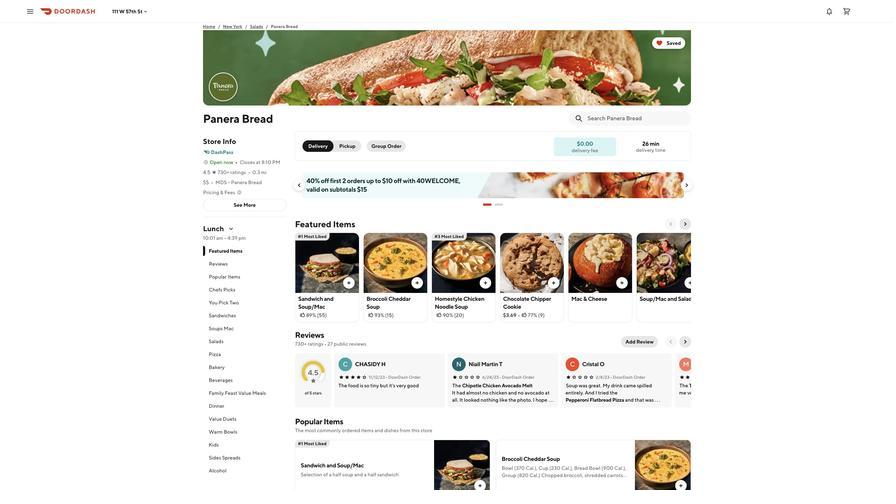 Task type: vqa. For each thing, say whether or not it's contained in the screenshot.
the Group Orders
no



Task type: locate. For each thing, give the bounding box(es) containing it.
salads
[[250, 24, 263, 29], [209, 339, 224, 345]]

chicken up the (20)
[[463, 296, 485, 303]]

1 vertical spatial broccoli
[[731, 383, 749, 389]]

half left soup
[[333, 472, 341, 478]]

1 horizontal spatial pizza
[[612, 398, 624, 403]]

& right teriyaki
[[727, 383, 730, 389]]

2 delivery from the left
[[572, 148, 590, 153]]

0 vertical spatial popular
[[209, 274, 227, 280]]

on
[[321, 186, 329, 193]]

0 horizontal spatial soup/mac
[[298, 304, 325, 311]]

1 vertical spatial salads
[[209, 339, 224, 345]]

• up chipotle chicken avocado melt
[[500, 375, 501, 380]]

delivery left 'time'
[[636, 147, 654, 153]]

soup
[[367, 304, 380, 311], [455, 304, 468, 311], [547, 456, 560, 463]]

salads right york
[[250, 24, 263, 29]]

pizza button
[[203, 348, 286, 361]]

2 #1 from the top
[[298, 441, 303, 447]]

ordered
[[342, 428, 360, 434]]

two
[[230, 300, 239, 306]]

0 horizontal spatial a
[[329, 472, 332, 478]]

#1 down featured items heading
[[298, 234, 303, 239]]

popular for popular items the most commonly ordered items and dishes from this store
[[295, 417, 322, 427]]

popular inside button
[[209, 274, 227, 280]]

most
[[305, 428, 316, 434]]

closes
[[240, 160, 255, 165]]

1 vertical spatial cheddar
[[524, 456, 546, 463]]

popular items button
[[203, 271, 286, 284]]

doordash right the 2/8/23
[[613, 375, 633, 380]]

0 vertical spatial featured items
[[295, 219, 355, 229]]

add item to cart image up "salad"
[[688, 280, 693, 286]]

1 • doordash order from the left
[[386, 375, 421, 380]]

broccoli inside button
[[731, 383, 749, 389]]

value down beverages button at the left
[[238, 391, 251, 396]]

1 vertical spatial #1 most liked
[[298, 441, 327, 447]]

& for mac
[[583, 296, 587, 303]]

doordash
[[388, 375, 408, 380], [502, 375, 522, 380], [613, 375, 633, 380]]

most down featured items heading
[[304, 234, 314, 239]]

- right am
[[224, 235, 226, 241]]

of right selection
[[323, 472, 328, 478]]

0 horizontal spatial of
[[305, 391, 309, 396]]

#1 most liked down most
[[298, 441, 327, 447]]

1 horizontal spatial soup/mac
[[337, 463, 364, 469]]

in
[[576, 480, 580, 486]]

st
[[137, 8, 143, 14]]

sandwich up selection
[[301, 463, 326, 469]]

730+ inside reviews 730+ ratings • 27 public reviews
[[295, 341, 307, 347]]

order inside button
[[387, 143, 402, 149]]

#1 most liked down featured items heading
[[298, 234, 327, 239]]

and right soup
[[354, 472, 363, 478]]

1 vertical spatial &
[[583, 296, 587, 303]]

saved
[[667, 40, 681, 46]]

soup inside homestyle chicken noodle soup
[[455, 304, 468, 311]]

0 vertical spatial panera
[[271, 24, 285, 29]]

popular up most
[[295, 417, 322, 427]]

1 vertical spatial mac
[[224, 326, 234, 332]]

reviews up popular items
[[209, 261, 228, 267]]

menus image
[[228, 226, 234, 232]]

chopped
[[541, 473, 563, 479]]

2 horizontal spatial &
[[727, 383, 730, 389]]

1 vertical spatial popular
[[295, 417, 322, 427]]

add item to cart image for the homestyle chicken noodle soup image
[[483, 280, 488, 286]]

items up commonly
[[324, 417, 343, 427]]

broccoli
[[367, 296, 387, 303], [731, 383, 749, 389], [502, 456, 523, 463]]

1 horizontal spatial off
[[394, 177, 402, 185]]

(900
[[602, 466, 614, 472]]

broccoli inside "broccoli cheddar soup"
[[367, 296, 387, 303]]

4.5 up of 5 stars
[[308, 369, 319, 377]]

add item to cart image left cheese
[[477, 483, 483, 489]]

cal.),
[[526, 466, 538, 472], [562, 466, 573, 472], [615, 466, 626, 472]]

0 horizontal spatial sandwich and soup/mac image
[[295, 233, 359, 293]]

pm
[[239, 235, 246, 241]]

soups mac button
[[203, 322, 286, 335]]

$0.00
[[577, 140, 593, 147]]

& inside button
[[727, 383, 730, 389]]

you pick two
[[209, 300, 239, 306]]

broccoli inside broccoli cheddar soup bowl (370 cal.), cup (230 cal.), bread bowl (900 cal.), group (820 cal.) chopped broccoli, shredded carrots and select seasonings simmered in a velvety smooth cheese sauce. allergens: contains wheat, milk
[[502, 456, 523, 463]]

salads down soups
[[209, 339, 224, 345]]

2
[[342, 177, 346, 185]]

ratings down reviews link
[[308, 341, 323, 347]]

730+ down reviews link
[[295, 341, 307, 347]]

add item to cart image
[[688, 280, 693, 286], [477, 483, 483, 489]]

2 horizontal spatial a
[[581, 480, 583, 486]]

& inside 'button'
[[583, 296, 587, 303]]

1 horizontal spatial 730+
[[295, 341, 307, 347]]

2 half from the left
[[368, 472, 376, 478]]

chicken inside button
[[707, 383, 726, 389]]

- right mds
[[228, 180, 230, 185]]

2 horizontal spatial soup/mac
[[640, 296, 667, 303]]

review
[[637, 339, 654, 345]]

reviews down 89%
[[295, 331, 324, 340]]

sauce.
[[519, 487, 533, 491]]

1 horizontal spatial bowl
[[589, 466, 601, 472]]

1 doordash from the left
[[388, 375, 408, 380]]

shredded
[[585, 473, 606, 479]]

2 horizontal spatial cal.),
[[615, 466, 626, 472]]

cheddar up cup at bottom
[[524, 456, 546, 463]]

order
[[387, 143, 402, 149], [409, 375, 421, 380], [523, 375, 535, 380], [634, 375, 646, 380]]

(370
[[514, 466, 525, 472]]

chicken for n
[[482, 383, 501, 389]]

cheddar up (15)
[[388, 296, 411, 303]]

cal.), up the broccoli,
[[562, 466, 573, 472]]

previous button of carousel image
[[297, 183, 302, 188], [668, 221, 674, 227]]

1 #1 from the top
[[298, 234, 303, 239]]

soup inside "broccoli cheddar soup"
[[367, 304, 380, 311]]

$$
[[203, 180, 209, 185]]

cristal
[[582, 361, 599, 368]]

select
[[511, 480, 525, 486]]

0 vertical spatial -
[[228, 180, 230, 185]]

cristal o
[[582, 361, 605, 368]]

0 vertical spatial #1 most liked
[[298, 234, 327, 239]]

0 horizontal spatial off
[[321, 177, 329, 185]]

-
[[228, 180, 230, 185], [224, 235, 226, 241]]

1 horizontal spatial a
[[364, 472, 367, 478]]

previous image
[[668, 339, 674, 345]]

items up picks
[[228, 274, 240, 280]]

1 vertical spatial #1
[[298, 441, 303, 447]]

popular up chefs
[[209, 274, 227, 280]]

doordash right "11/12/23" on the left bottom
[[388, 375, 408, 380]]

1 horizontal spatial -
[[228, 180, 230, 185]]

1 #1 most liked from the top
[[298, 234, 327, 239]]

1 / from the left
[[218, 24, 220, 29]]

0 vertical spatial sandwich
[[298, 296, 323, 303]]

home
[[203, 24, 215, 29]]

liked
[[315, 234, 327, 239], [453, 234, 464, 239], [315, 441, 327, 447]]

Delivery radio
[[303, 141, 334, 152]]

0 horizontal spatial popular
[[209, 274, 227, 280]]

0 horizontal spatial cal.),
[[526, 466, 538, 472]]

& left 'fees'
[[220, 190, 223, 196]]

• doordash order
[[386, 375, 421, 380], [500, 375, 535, 380], [610, 375, 646, 380]]

89%
[[306, 313, 316, 318]]

0 horizontal spatial doordash
[[388, 375, 408, 380]]

liked down featured items heading
[[315, 234, 327, 239]]

panera up store info
[[203, 112, 240, 125]]

soup up (230
[[547, 456, 560, 463]]

order for chasidy h
[[409, 375, 421, 380]]

1 horizontal spatial soup
[[455, 304, 468, 311]]

popular items
[[209, 274, 240, 280]]

of inside sandwich and soup/mac selection of a half soup and a half sandwich
[[323, 472, 328, 478]]

panera
[[271, 24, 285, 29], [203, 112, 240, 125], [231, 180, 247, 185]]

1 horizontal spatial popular
[[295, 417, 322, 427]]

0 horizontal spatial mac
[[224, 326, 234, 332]]

2 vertical spatial broccoli
[[502, 456, 523, 463]]

1 vertical spatial previous button of carousel image
[[668, 221, 674, 227]]

1 horizontal spatial featured
[[295, 219, 331, 229]]

0 horizontal spatial broccoli
[[367, 296, 387, 303]]

2 doordash from the left
[[502, 375, 522, 380]]

doordash up avocado
[[502, 375, 522, 380]]

2 vertical spatial &
[[727, 383, 730, 389]]

sandwich up 89%
[[298, 296, 323, 303]]

0 horizontal spatial group
[[371, 143, 386, 149]]

see more button
[[203, 199, 286, 211]]

0 vertical spatial add item to cart image
[[688, 280, 693, 286]]

0 vertical spatial #1
[[298, 234, 303, 239]]

and up cheese
[[502, 480, 510, 486]]

broccoli cheddar soup image
[[364, 233, 427, 293], [635, 440, 691, 491]]

allergens:
[[534, 487, 557, 491]]

of left 5
[[305, 391, 309, 396]]

delivery down $0.00
[[572, 148, 590, 153]]

group inside button
[[371, 143, 386, 149]]

(20)
[[454, 313, 464, 318]]

soup/mac
[[640, 296, 667, 303], [298, 304, 325, 311], [337, 463, 364, 469]]

broccoli for broccoli cheddar soup
[[367, 296, 387, 303]]

reviews inside reviews 730+ ratings • 27 public reviews
[[295, 331, 324, 340]]

0 horizontal spatial 4.5
[[203, 170, 210, 175]]

2 c from the left
[[570, 361, 575, 368]]

dinner
[[209, 404, 224, 409]]

0 vertical spatial value
[[238, 391, 251, 396]]

27
[[328, 341, 333, 347]]

• left 27
[[324, 341, 327, 347]]

store
[[203, 137, 221, 146]]

1 vertical spatial featured items
[[209, 248, 242, 254]]

order for cristal o
[[634, 375, 646, 380]]

2 horizontal spatial soup
[[547, 456, 560, 463]]

0 vertical spatial &
[[220, 190, 223, 196]]

and left "salad"
[[668, 296, 677, 303]]

& inside button
[[220, 190, 223, 196]]

featured down am
[[209, 248, 229, 254]]

1 horizontal spatial cal.),
[[562, 466, 573, 472]]

featured items down on
[[295, 219, 355, 229]]

soup/mac up 89%
[[298, 304, 325, 311]]

2 horizontal spatial • doordash order
[[610, 375, 646, 380]]

0 vertical spatial ratings
[[230, 170, 246, 175]]

h
[[381, 361, 386, 368]]

0 horizontal spatial value
[[209, 417, 222, 422]]

1 horizontal spatial salads
[[250, 24, 263, 29]]

1 horizontal spatial half
[[368, 472, 376, 478]]

from
[[400, 428, 410, 434]]

2 off from the left
[[394, 177, 402, 185]]

sides spreads
[[209, 455, 241, 461]]

1 vertical spatial panera
[[203, 112, 240, 125]]

see
[[234, 202, 242, 208]]

1 vertical spatial group
[[502, 473, 516, 479]]

soup inside broccoli cheddar soup bowl (370 cal.), cup (230 cal.), bread bowl (900 cal.), group (820 cal.) chopped broccoli, shredded carrots and select seasonings simmered in a velvety smooth cheese sauce. allergens: contains wheat, milk
[[547, 456, 560, 463]]

• doordash order right "11/12/23" on the left bottom
[[386, 375, 421, 380]]

730+ down open now
[[218, 170, 229, 175]]

4.5 up $$
[[203, 170, 210, 175]]

90% (20)
[[443, 313, 464, 318]]

add item to cart image
[[346, 280, 352, 286], [414, 280, 420, 286], [483, 280, 488, 286], [551, 280, 557, 286], [619, 280, 625, 286], [678, 483, 684, 489]]

1 horizontal spatial delivery
[[636, 147, 654, 153]]

feast
[[225, 391, 237, 396]]

add
[[626, 339, 636, 345]]

order for niall martin t
[[523, 375, 535, 380]]

• right $3.69
[[518, 313, 520, 318]]

2 #1 most liked from the top
[[298, 441, 327, 447]]

0 vertical spatial featured
[[295, 219, 331, 229]]

panera bread image
[[203, 30, 691, 106], [210, 73, 237, 101]]

#1 most liked
[[298, 234, 327, 239], [298, 441, 327, 447]]

0 horizontal spatial featured
[[209, 248, 229, 254]]

• right the 2/8/23
[[610, 375, 612, 380]]

popular
[[209, 274, 227, 280], [295, 417, 322, 427]]

a right soup
[[364, 472, 367, 478]]

items down 'subtotals'
[[333, 219, 355, 229]]

0 vertical spatial broccoli
[[367, 296, 387, 303]]

bowl
[[750, 383, 761, 389], [502, 466, 513, 472], [589, 466, 601, 472]]

sandwich and soup/mac image
[[295, 233, 359, 293], [434, 440, 490, 491]]

sides spreads button
[[203, 452, 286, 465]]

panera down 730+ ratings •
[[231, 180, 247, 185]]

40% off first 2 orders up to $10 off with 40welcome, valid on subtotals $15
[[307, 177, 460, 193]]

0 horizontal spatial featured items
[[209, 248, 242, 254]]

sandwich inside sandwich and soup/mac selection of a half soup and a half sandwich
[[301, 463, 326, 469]]

and inside broccoli cheddar soup bowl (370 cal.), cup (230 cal.), bread bowl (900 cal.), group (820 cal.) chopped broccoli, shredded carrots and select seasonings simmered in a velvety smooth cheese sauce. allergens: contains wheat, milk
[[502, 480, 510, 486]]

$0.00 delivery fee
[[572, 140, 598, 153]]

1 horizontal spatial mac
[[571, 296, 582, 303]]

(55)
[[317, 313, 327, 318]]

chicken right teriyaki
[[707, 383, 726, 389]]

2 • doordash order from the left
[[500, 375, 535, 380]]

1 vertical spatial 4.5
[[308, 369, 319, 377]]

• doordash order for chasidy h
[[386, 375, 421, 380]]

salads inside button
[[209, 339, 224, 345]]

cheddar inside broccoli cheddar soup bowl (370 cal.), cup (230 cal.), bread bowl (900 cal.), group (820 cal.) chopped broccoli, shredded carrots and select seasonings simmered in a velvety smooth cheese sauce. allergens: contains wheat, milk
[[524, 456, 546, 463]]

cheddar inside "broccoli cheddar soup"
[[388, 296, 411, 303]]

/ left new
[[218, 24, 220, 29]]

popular for popular items
[[209, 274, 227, 280]]

bread inside broccoli cheddar soup bowl (370 cal.), cup (230 cal.), bread bowl (900 cal.), group (820 cal.) chopped broccoli, shredded carrots and select seasonings simmered in a velvety smooth cheese sauce. allergens: contains wheat, milk
[[574, 466, 588, 472]]

cheese
[[588, 296, 607, 303]]

reviews 730+ ratings • 27 public reviews
[[295, 331, 366, 347]]

featured down valid
[[295, 219, 331, 229]]

1 horizontal spatial doordash
[[502, 375, 522, 380]]

/ right york
[[245, 24, 247, 29]]

(820
[[517, 473, 529, 479]]

ratings up $$ • mds - panera bread
[[230, 170, 246, 175]]

0 horizontal spatial delivery
[[572, 148, 590, 153]]

1 horizontal spatial &
[[583, 296, 587, 303]]

2 horizontal spatial /
[[266, 24, 268, 29]]

delivery inside 26 min delivery time
[[636, 147, 654, 153]]

you pick two button
[[203, 297, 286, 309]]

1 vertical spatial pizza
[[612, 398, 624, 403]]

sandwich inside sandwich and soup/mac
[[298, 296, 323, 303]]

0 horizontal spatial add item to cart image
[[477, 483, 483, 489]]

2 vertical spatial panera
[[231, 180, 247, 185]]

1 vertical spatial value
[[209, 417, 222, 422]]

o
[[600, 361, 605, 368]]

reviews for reviews
[[209, 261, 228, 267]]

chicken inside homestyle chicken noodle soup
[[463, 296, 485, 303]]

most right #3
[[441, 234, 452, 239]]

open menu image
[[26, 7, 35, 16]]

0 horizontal spatial pizza
[[209, 352, 221, 358]]

half left sandwich
[[368, 472, 376, 478]]

2 horizontal spatial doordash
[[613, 375, 633, 380]]

Item Search search field
[[588, 115, 685, 123]]

simmered
[[552, 480, 575, 486]]

popular inside popular items the most commonly ordered items and dishes from this store
[[295, 417, 322, 427]]

and inside popular items the most commonly ordered items and dishes from this store
[[375, 428, 383, 434]]

cookie
[[503, 304, 521, 311]]

reviews button
[[203, 258, 286, 271]]

• doordash order for cristal o
[[610, 375, 646, 380]]

0 horizontal spatial cheddar
[[388, 296, 411, 303]]

#3 most liked
[[435, 234, 464, 239]]

111 w 57th st
[[112, 8, 143, 14]]

pizza right flatbread
[[612, 398, 624, 403]]

liked right #3
[[453, 234, 464, 239]]

1 horizontal spatial broccoli cheddar soup image
[[635, 440, 691, 491]]

order methods option group
[[303, 141, 361, 152]]

with
[[403, 177, 415, 185]]

soup up 93%
[[367, 304, 380, 311]]

reviews inside button
[[209, 261, 228, 267]]

subtotals
[[330, 186, 356, 193]]

0 horizontal spatial broccoli cheddar soup image
[[364, 233, 427, 293]]

/ right salads link
[[266, 24, 268, 29]]

chasidy
[[355, 361, 380, 368]]

soup/mac and salad
[[640, 296, 692, 303]]

• left 0.3
[[248, 170, 250, 175]]

0 horizontal spatial /
[[218, 24, 220, 29]]

soup/mac inside sandwich and soup/mac selection of a half soup and a half sandwich
[[337, 463, 364, 469]]

off up on
[[321, 177, 329, 185]]

a left soup
[[329, 472, 332, 478]]

1 delivery from the left
[[636, 147, 654, 153]]

3 • doordash order from the left
[[610, 375, 646, 380]]

and up (55)
[[324, 296, 334, 303]]

off right $10
[[394, 177, 402, 185]]

homestyle
[[435, 296, 462, 303]]

0 horizontal spatial reviews
[[209, 261, 228, 267]]

soup/mac up soup
[[337, 463, 364, 469]]

chicken down 6/24/23 at the right
[[482, 383, 501, 389]]

2 horizontal spatial broccoli
[[731, 383, 749, 389]]

0 horizontal spatial half
[[333, 472, 341, 478]]

next button of carousel image
[[684, 183, 690, 188], [683, 221, 688, 227]]

soup up the (20)
[[455, 304, 468, 311]]

26
[[642, 141, 649, 147]]

#1
[[298, 234, 303, 239], [298, 441, 303, 447]]

pizza up bakery
[[209, 352, 221, 358]]

& for pricing
[[220, 190, 223, 196]]

0 vertical spatial of
[[305, 391, 309, 396]]

0 vertical spatial soup/mac
[[640, 296, 667, 303]]

soup/mac inside button
[[640, 296, 667, 303]]

& left cheese
[[583, 296, 587, 303]]

mac left cheese
[[571, 296, 582, 303]]

a right the in
[[581, 480, 583, 486]]

8:10
[[262, 160, 271, 165]]

c down public at bottom
[[343, 361, 348, 368]]

open now
[[210, 160, 233, 165]]

1 horizontal spatial broccoli
[[502, 456, 523, 463]]

soup/mac left "salad"
[[640, 296, 667, 303]]

pepperoni
[[566, 398, 589, 403]]

2 vertical spatial soup/mac
[[337, 463, 364, 469]]

1 horizontal spatial 4.5
[[308, 369, 319, 377]]

40%
[[307, 177, 320, 185]]

mac right soups
[[224, 326, 234, 332]]

value up warm
[[209, 417, 222, 422]]

mac inside button
[[224, 326, 234, 332]]

0 horizontal spatial c
[[343, 361, 348, 368]]

#1 down the
[[298, 441, 303, 447]]

0 items, open order cart image
[[842, 7, 851, 16]]

1 c from the left
[[343, 361, 348, 368]]

0 horizontal spatial • doordash order
[[386, 375, 421, 380]]

bakery
[[209, 365, 225, 371]]

sandwich for sandwich and soup/mac
[[298, 296, 323, 303]]

and inside sandwich and soup/mac
[[324, 296, 334, 303]]

pickup
[[339, 143, 356, 149]]

sandwiches button
[[203, 309, 286, 322]]

featured inside heading
[[295, 219, 331, 229]]

soup/mac inside sandwich and soup/mac
[[298, 304, 325, 311]]

cal.), up cal.) on the right bottom of the page
[[526, 466, 538, 472]]

c left cristal
[[570, 361, 575, 368]]

featured items down 10:01 am - 4:39 pm
[[209, 248, 242, 254]]

0 vertical spatial pizza
[[209, 352, 221, 358]]

cal.), up carrots
[[615, 466, 626, 472]]

add review
[[626, 339, 654, 345]]

panera right salads link
[[271, 24, 285, 29]]

• doordash order right the 2/8/23
[[610, 375, 646, 380]]

am
[[216, 235, 223, 241]]

3 doordash from the left
[[613, 375, 633, 380]]

cheddar for broccoli cheddar soup bowl (370 cal.), cup (230 cal.), bread bowl (900 cal.), group (820 cal.) chopped broccoli, shredded carrots and select seasonings simmered in a velvety smooth cheese sauce. allergens: contains wheat, milk
[[524, 456, 546, 463]]

group up select
[[502, 473, 516, 479]]

group right pickup
[[371, 143, 386, 149]]

pizza inside button
[[612, 398, 624, 403]]

and right the items
[[375, 428, 383, 434]]

• doordash order for niall martin t
[[500, 375, 535, 380]]

1 vertical spatial broccoli cheddar soup image
[[635, 440, 691, 491]]

n
[[456, 361, 462, 368]]

liked for homestyle
[[453, 234, 464, 239]]

1 horizontal spatial • doordash order
[[500, 375, 535, 380]]

• doordash order up avocado
[[500, 375, 535, 380]]

chicken for m
[[707, 383, 726, 389]]

chicken inside button
[[482, 383, 501, 389]]



Task type: describe. For each thing, give the bounding box(es) containing it.
1 half from the left
[[333, 472, 341, 478]]

c for cristal o
[[570, 361, 575, 368]]

c for chasidy h
[[343, 361, 348, 368]]

store info
[[203, 137, 236, 146]]

dinner button
[[203, 400, 286, 413]]

fee
[[591, 148, 598, 153]]

chipper
[[530, 296, 551, 303]]

more
[[243, 202, 256, 208]]

seasonings
[[526, 480, 551, 486]]

warm bowls
[[209, 430, 237, 435]]

soup for broccoli cheddar soup bowl (370 cal.), cup (230 cal.), bread bowl (900 cal.), group (820 cal.) chopped broccoli, shredded carrots and select seasonings simmered in a velvety smooth cheese sauce. allergens: contains wheat, milk
[[547, 456, 560, 463]]

1 vertical spatial featured
[[209, 248, 229, 254]]

111
[[112, 8, 118, 14]]

0 vertical spatial previous button of carousel image
[[297, 183, 302, 188]]

pricing & fees
[[203, 190, 235, 196]]

new york link
[[223, 23, 242, 30]]

next image
[[683, 339, 688, 345]]

57th
[[126, 8, 136, 14]]

notification bell image
[[825, 7, 834, 16]]

mac & cheese image
[[569, 233, 632, 293]]

sandwich for sandwich and soup/mac selection of a half soup and a half sandwich
[[301, 463, 326, 469]]

1 vertical spatial add item to cart image
[[477, 483, 483, 489]]

1 cal.), from the left
[[526, 466, 538, 472]]

soup/mac and salad image
[[637, 233, 701, 293]]

dishes
[[384, 428, 399, 434]]

doordash for chasidy h
[[388, 375, 408, 380]]

730+ ratings •
[[218, 170, 250, 175]]

value duets button
[[203, 413, 286, 426]]

pricing & fees button
[[203, 189, 242, 196]]

chocolate chipper cookie
[[503, 296, 551, 311]]

1 horizontal spatial value
[[238, 391, 251, 396]]

most for sandwich and soup/mac
[[304, 234, 314, 239]]

• right "11/12/23" on the left bottom
[[386, 375, 387, 380]]

#3
[[435, 234, 440, 239]]

0 vertical spatial next button of carousel image
[[684, 183, 690, 188]]

0 horizontal spatial bowl
[[502, 466, 513, 472]]

homestyle chicken noodle soup image
[[432, 233, 496, 293]]

add item to cart image inside soup/mac and salad button
[[688, 280, 693, 286]]

cup
[[539, 466, 549, 472]]

pricing
[[203, 190, 219, 196]]

77%
[[528, 313, 537, 318]]

group order
[[371, 143, 402, 149]]

soup/mac for sandwich and soup/mac selection of a half soup and a half sandwich
[[337, 463, 364, 469]]

selection
[[301, 472, 322, 478]]

a inside broccoli cheddar soup bowl (370 cal.), cup (230 cal.), bread bowl (900 cal.), group (820 cal.) chopped broccoli, shredded carrots and select seasonings simmered in a velvety smooth cheese sauce. allergens: contains wheat, milk
[[581, 480, 583, 486]]

0 vertical spatial 4.5
[[203, 170, 210, 175]]

and inside button
[[668, 296, 677, 303]]

pick
[[219, 300, 229, 306]]

delivery inside $0.00 delivery fee
[[572, 148, 590, 153]]

reviews for reviews 730+ ratings • 27 public reviews
[[295, 331, 324, 340]]

to
[[375, 177, 381, 185]]

ratings inside reviews 730+ ratings • 27 public reviews
[[308, 341, 323, 347]]

6/24/23
[[482, 375, 499, 380]]

meals
[[252, 391, 266, 396]]

77% (9)
[[528, 313, 545, 318]]

93% (15)
[[375, 313, 394, 318]]

you
[[209, 300, 218, 306]]

cheddar for broccoli cheddar soup
[[388, 296, 411, 303]]

Pickup radio
[[329, 141, 361, 152]]

1 off from the left
[[321, 177, 329, 185]]

1 horizontal spatial sandwich and soup/mac image
[[434, 440, 490, 491]]

home link
[[203, 23, 215, 30]]

add item to cart image for chocolate chipper cookie image
[[551, 280, 557, 286]]

min
[[650, 141, 659, 147]]

stars
[[313, 391, 322, 396]]

warm bowls button
[[203, 426, 286, 439]]

chipotle
[[462, 383, 482, 389]]

0.3
[[252, 170, 260, 175]]

bowl inside button
[[750, 383, 761, 389]]

at
[[256, 160, 261, 165]]

liked down commonly
[[315, 441, 327, 447]]

kids
[[209, 442, 219, 448]]

• inside reviews 730+ ratings • 27 public reviews
[[324, 341, 327, 347]]

26 min delivery time
[[636, 141, 666, 153]]

mi
[[261, 170, 267, 175]]

soup/mac and salad button
[[637, 233, 701, 323]]

93%
[[375, 313, 384, 318]]

popular items the most commonly ordered items and dishes from this store
[[295, 417, 432, 434]]

pizza inside button
[[209, 352, 221, 358]]

pepperoni flatbread pizza button
[[566, 397, 624, 404]]

liked for sandwich
[[315, 234, 327, 239]]

commonly
[[317, 428, 341, 434]]

warm
[[209, 430, 223, 435]]

doordash for niall martin t
[[502, 375, 522, 380]]

• closes at 8:10 pm
[[235, 160, 280, 165]]

sandwich
[[377, 472, 399, 478]]

chefs
[[209, 287, 222, 293]]

lunch
[[203, 225, 224, 233]]

items inside heading
[[333, 219, 355, 229]]

teriyaki chicken & broccoli bowl button
[[689, 382, 761, 390]]

0 horizontal spatial -
[[224, 235, 226, 241]]

$3.69
[[503, 313, 517, 318]]

0 vertical spatial salads
[[250, 24, 263, 29]]

spreads
[[222, 455, 241, 461]]

velvety
[[584, 480, 601, 486]]

most for homestyle chicken noodle soup
[[441, 234, 452, 239]]

• right now
[[235, 160, 238, 165]]

1 horizontal spatial featured items
[[295, 219, 355, 229]]

0 vertical spatial broccoli cheddar soup image
[[364, 233, 427, 293]]

2 / from the left
[[245, 24, 247, 29]]

melt
[[522, 383, 533, 389]]

4:39
[[227, 235, 238, 241]]

select promotional banner element
[[483, 198, 503, 211]]

broccoli for broccoli cheddar soup bowl (370 cal.), cup (230 cal.), bread bowl (900 cal.), group (820 cal.) chopped broccoli, shredded carrots and select seasonings simmered in a velvety smooth cheese sauce. allergens: contains wheat, milk
[[502, 456, 523, 463]]

public
[[334, 341, 348, 347]]

2 cal.), from the left
[[562, 466, 573, 472]]

featured items heading
[[295, 219, 355, 230]]

most down most
[[304, 441, 314, 447]]

doordash for cristal o
[[613, 375, 633, 380]]

1 vertical spatial next button of carousel image
[[683, 221, 688, 227]]

0 vertical spatial sandwich and soup/mac image
[[295, 233, 359, 293]]

info
[[223, 137, 236, 146]]

• right $$
[[211, 180, 213, 185]]

0 horizontal spatial ratings
[[230, 170, 246, 175]]

0 horizontal spatial 730+
[[218, 170, 229, 175]]

5
[[309, 391, 312, 396]]

carrots
[[607, 473, 623, 479]]

m
[[683, 361, 689, 368]]

martin
[[481, 361, 498, 368]]

3 / from the left
[[266, 24, 268, 29]]

items inside popular items the most commonly ordered items and dishes from this store
[[324, 417, 343, 427]]

$10
[[382, 177, 393, 185]]

smooth
[[602, 480, 619, 486]]

bowls
[[224, 430, 237, 435]]

3 cal.), from the left
[[615, 466, 626, 472]]

(15)
[[385, 313, 394, 318]]

chocolate chipper cookie image
[[500, 233, 564, 293]]

this
[[411, 428, 420, 434]]

add item to cart image for the mac & cheese image
[[619, 280, 625, 286]]

dashpass
[[211, 150, 233, 155]]

orders
[[347, 177, 365, 185]]

items down 4:39
[[230, 248, 242, 254]]

(9)
[[538, 313, 545, 318]]

and down commonly
[[327, 463, 336, 469]]

soups mac
[[209, 326, 234, 332]]

add item to cart image for topmost sandwich and soup/mac image
[[346, 280, 352, 286]]

items inside button
[[228, 274, 240, 280]]

cheese
[[502, 487, 518, 491]]

teriyaki
[[689, 383, 706, 389]]

mac inside 'button'
[[571, 296, 582, 303]]

sandwiches
[[209, 313, 236, 319]]

soup/mac for sandwich and soup/mac
[[298, 304, 325, 311]]

group inside broccoli cheddar soup bowl (370 cal.), cup (230 cal.), bread bowl (900 cal.), group (820 cal.) chopped broccoli, shredded carrots and select seasonings simmered in a velvety smooth cheese sauce. allergens: contains wheat, milk
[[502, 473, 516, 479]]

soup for broccoli cheddar soup
[[367, 304, 380, 311]]

first
[[330, 177, 341, 185]]

soups
[[209, 326, 223, 332]]



